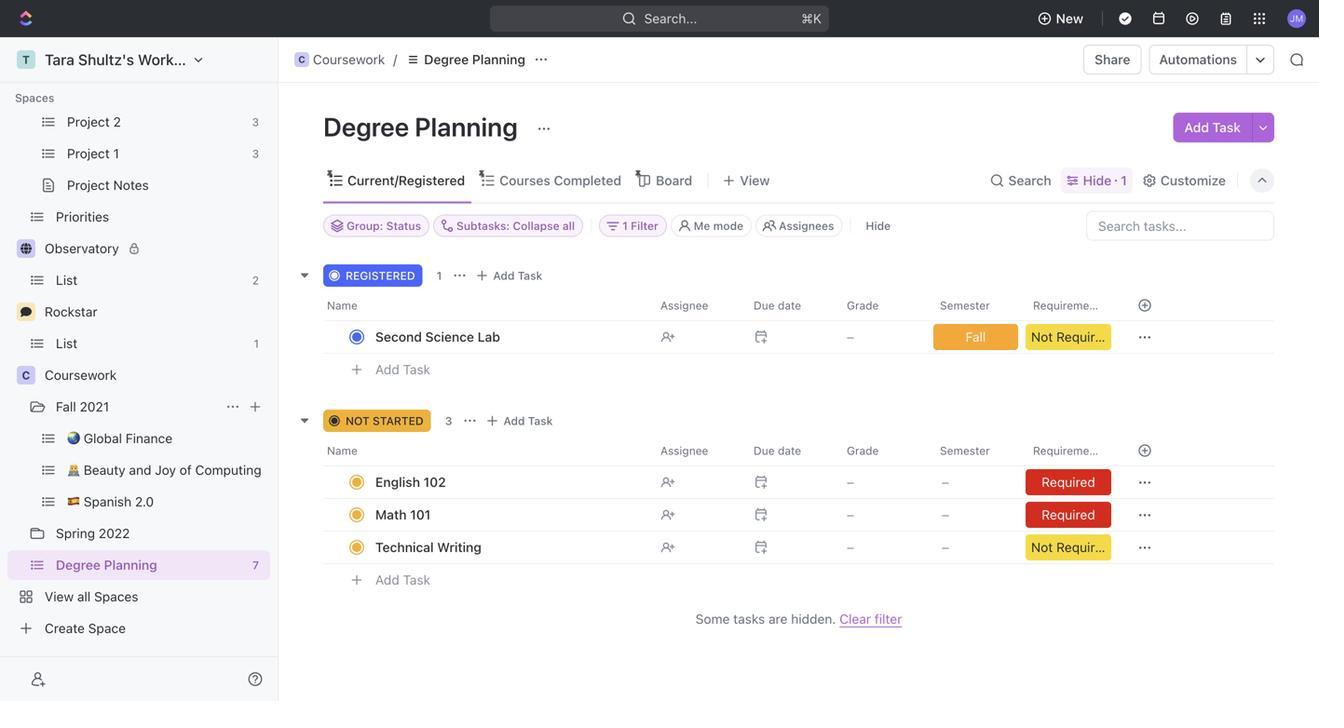 Task type: describe. For each thing, give the bounding box(es) containing it.
tara
[[45, 51, 74, 68]]

me mode button
[[671, 215, 752, 237]]

search button
[[985, 168, 1057, 194]]

technical writing link
[[371, 534, 646, 561]]

7
[[253, 559, 259, 572]]

fall 2021 link
[[56, 392, 218, 422]]

due date for 1
[[754, 299, 801, 312]]

science
[[426, 329, 474, 345]]

⌘k
[[802, 11, 822, 26]]

view all spaces link
[[7, 582, 267, 612]]

degree planning inside sidebar navigation
[[56, 558, 157, 573]]

🇪🇸
[[67, 494, 80, 510]]

🌏 global finance
[[67, 431, 173, 446]]

beauty
[[84, 463, 125, 478]]

0 vertical spatial degree planning
[[424, 52, 526, 67]]

clear filter link
[[840, 612, 902, 628]]

1 inside "dropdown button"
[[623, 219, 628, 233]]

group: status
[[347, 219, 421, 233]]

requirement? for 1
[[1033, 299, 1106, 312]]

– button for english 102
[[836, 466, 929, 499]]

english
[[376, 475, 420, 490]]

semester button for 1
[[929, 291, 1022, 321]]

hide for hide
[[866, 219, 891, 233]]

– button for second science lab
[[836, 321, 929, 354]]

grade button for 1
[[836, 291, 929, 321]]

workspace
[[138, 51, 215, 68]]

requirement? button for 1
[[1022, 291, 1115, 321]]

projects
[[56, 82, 105, 98]]

required button for 101
[[1022, 499, 1115, 532]]

and
[[129, 463, 151, 478]]

project notes
[[67, 178, 149, 193]]

due for 3
[[754, 445, 775, 458]]

some
[[696, 612, 730, 627]]

0 horizontal spatial 2
[[113, 114, 121, 130]]

task down collapse
[[518, 269, 543, 282]]

assignee button for 3
[[650, 436, 743, 466]]

list for 1
[[56, 336, 77, 351]]

add task for add task button underneath technical
[[376, 573, 431, 588]]

not for fall
[[1032, 329, 1053, 345]]

assignees
[[779, 219, 834, 233]]

rockstar
[[45, 304, 97, 320]]

writing
[[437, 540, 482, 555]]

list link for 1
[[56, 329, 246, 359]]

automations
[[1160, 52, 1238, 67]]

🇪🇸 spanish 2.0
[[67, 494, 154, 510]]

computing
[[195, 463, 262, 478]]

2.0
[[135, 494, 154, 510]]

– button for math 101
[[836, 499, 929, 532]]

projects link
[[56, 75, 218, 105]]

started
[[373, 415, 424, 428]]

view button
[[716, 159, 777, 203]]

required button for 102
[[1022, 466, 1115, 499]]

3 for 2
[[252, 116, 259, 129]]

c for c
[[22, 369, 30, 382]]

assignee for 1
[[661, 299, 709, 312]]

0 vertical spatial degree
[[424, 52, 469, 67]]

tara shultz's workspace
[[45, 51, 215, 68]]

current/registered link
[[344, 168, 465, 194]]

semester for 3
[[940, 445, 990, 458]]

spring 2022
[[56, 526, 130, 541]]

subtasks: collapse all
[[457, 219, 575, 233]]

of
[[180, 463, 192, 478]]

c for c coursework /
[[298, 54, 305, 65]]

fall for fall
[[966, 329, 986, 345]]

project 1
[[67, 146, 119, 161]]

registered
[[346, 269, 415, 282]]

english 102 link
[[371, 469, 646, 496]]

filter
[[875, 612, 902, 627]]

second science lab
[[376, 329, 500, 345]]

search
[[1009, 173, 1052, 188]]

project 2
[[67, 114, 121, 130]]

spaces inside view all spaces link
[[94, 589, 138, 605]]

list for 2
[[56, 273, 77, 288]]

filter
[[631, 219, 659, 233]]

fall for fall 2021
[[56, 399, 76, 415]]

observatory link
[[45, 234, 267, 264]]

t
[[22, 53, 30, 66]]

1 vertical spatial coursework, , element
[[17, 366, 35, 385]]

list link for 2
[[56, 266, 245, 295]]

view for view all spaces
[[45, 589, 74, 605]]

not for –
[[1032, 540, 1053, 555]]

– button for technical writing
[[836, 531, 929, 565]]

tara shultz's workspace, , element
[[17, 50, 35, 69]]

name for registered
[[327, 299, 358, 312]]

sidebar navigation
[[0, 0, 282, 702]]

share
[[1095, 52, 1131, 67]]

1 horizontal spatial 2
[[252, 274, 259, 287]]

math 101
[[376, 507, 431, 523]]

assignees button
[[756, 215, 843, 237]]

1 vertical spatial degree planning
[[323, 111, 524, 142]]

jm button
[[1282, 4, 1312, 34]]

rockstar link
[[45, 297, 267, 327]]

add task button up 'customize' at right
[[1174, 113, 1252, 143]]

subtasks:
[[457, 219, 510, 233]]

create
[[45, 621, 85, 636]]

task down second
[[403, 362, 431, 378]]

task up english 102 link at the left bottom
[[528, 415, 553, 428]]

102
[[424, 475, 446, 490]]

add task button down 'subtasks: collapse all'
[[471, 265, 550, 287]]

project for project 1
[[67, 146, 110, 161]]

fall button
[[930, 321, 1022, 354]]

status
[[386, 219, 421, 233]]

second science lab link
[[371, 324, 646, 351]]

add task up english 102 link at the left bottom
[[504, 415, 553, 428]]

space
[[88, 621, 126, 636]]

coursework link
[[45, 361, 267, 390]]

name for not started
[[327, 445, 358, 458]]

project for project 2
[[67, 114, 110, 130]]

courses
[[500, 173, 551, 188]]

assignee for 3
[[661, 445, 709, 458]]

search...
[[644, 11, 697, 26]]

board link
[[652, 168, 693, 194]]

new
[[1056, 11, 1084, 26]]

0 vertical spatial planning
[[472, 52, 526, 67]]

add up english 102 link at the left bottom
[[504, 415, 525, 428]]

shultz's
[[78, 51, 134, 68]]

courses completed link
[[496, 168, 622, 194]]

– button for math 101
[[930, 499, 1022, 532]]

add task button up english 102 link at the left bottom
[[481, 410, 560, 432]]

create space
[[45, 621, 126, 636]]

3 for 1
[[252, 147, 259, 160]]

hide button
[[859, 215, 898, 237]]

🌏
[[67, 431, 80, 446]]

semester button for 3
[[929, 436, 1022, 466]]

101
[[410, 507, 431, 523]]



Task type: vqa. For each thing, say whether or not it's contained in the screenshot.


Task type: locate. For each thing, give the bounding box(es) containing it.
0 vertical spatial not
[[1032, 329, 1053, 345]]

degree planning link right /
[[401, 48, 530, 71]]

1 vertical spatial grade button
[[836, 436, 929, 466]]

1 vertical spatial due date
[[754, 445, 801, 458]]

customize button
[[1137, 168, 1232, 194]]

0 vertical spatial all
[[563, 219, 575, 233]]

spring
[[56, 526, 95, 541]]

0 vertical spatial spaces
[[15, 91, 54, 104]]

me mode
[[694, 219, 744, 233]]

0 vertical spatial project
[[67, 114, 110, 130]]

finance
[[126, 431, 173, 446]]

second
[[376, 329, 422, 345]]

1 horizontal spatial view
[[740, 173, 770, 188]]

0 vertical spatial list link
[[56, 266, 245, 295]]

0 vertical spatial due date button
[[743, 291, 836, 321]]

1 due from the top
[[754, 299, 775, 312]]

👨‍💻
[[67, 463, 80, 478]]

2 assignee from the top
[[661, 445, 709, 458]]

2 vertical spatial degree planning
[[56, 558, 157, 573]]

🌏 global finance link
[[67, 424, 267, 454]]

date for 1
[[778, 299, 801, 312]]

degree planning down 2022
[[56, 558, 157, 573]]

1 vertical spatial date
[[778, 445, 801, 458]]

tree inside sidebar navigation
[[7, 0, 270, 644]]

1 date from the top
[[778, 299, 801, 312]]

1 vertical spatial name button
[[323, 436, 650, 466]]

list down rockstar
[[56, 336, 77, 351]]

2 horizontal spatial degree
[[424, 52, 469, 67]]

me
[[694, 219, 710, 233]]

1 horizontal spatial degree
[[323, 111, 409, 142]]

0 horizontal spatial fall
[[56, 399, 76, 415]]

2 vertical spatial 3
[[445, 415, 452, 428]]

not required for –
[[1032, 540, 1111, 555]]

0 vertical spatial requirement?
[[1033, 299, 1106, 312]]

2 not from the top
[[1032, 540, 1053, 555]]

1 vertical spatial requirement?
[[1033, 445, 1106, 458]]

fall 2021
[[56, 399, 109, 415]]

1 vertical spatial degree
[[323, 111, 409, 142]]

2 vertical spatial planning
[[104, 558, 157, 573]]

hide for hide 1
[[1083, 173, 1112, 188]]

3 project from the top
[[67, 178, 110, 193]]

2 vertical spatial project
[[67, 178, 110, 193]]

1 semester from the top
[[940, 299, 990, 312]]

0 horizontal spatial spaces
[[15, 91, 54, 104]]

priorities
[[56, 209, 109, 225]]

name button up the lab at the top of the page
[[323, 291, 650, 321]]

2 vertical spatial degree
[[56, 558, 101, 573]]

1 grade from the top
[[847, 299, 879, 312]]

1 vertical spatial project
[[67, 146, 110, 161]]

coursework inside 'link'
[[45, 368, 117, 383]]

1 assignee button from the top
[[650, 291, 743, 321]]

1 vertical spatial not
[[1032, 540, 1053, 555]]

new button
[[1030, 4, 1095, 34]]

2 date from the top
[[778, 445, 801, 458]]

planning inside sidebar navigation
[[104, 558, 157, 573]]

0 vertical spatial requirement? button
[[1022, 291, 1115, 321]]

0 vertical spatial view
[[740, 173, 770, 188]]

1 horizontal spatial hide
[[1083, 173, 1112, 188]]

grade for 3
[[847, 445, 879, 458]]

2 list link from the top
[[56, 329, 246, 359]]

0 vertical spatial coursework, , element
[[294, 52, 309, 67]]

1 vertical spatial due date button
[[743, 436, 836, 466]]

2 – button from the top
[[836, 466, 929, 499]]

0 vertical spatial coursework
[[313, 52, 385, 67]]

tree
[[7, 0, 270, 644]]

view inside sidebar navigation
[[45, 589, 74, 605]]

not required button for –
[[1022, 531, 1115, 565]]

observatory
[[45, 241, 119, 256]]

global
[[84, 431, 122, 446]]

spanish
[[84, 494, 132, 510]]

add down 'subtasks: collapse all'
[[493, 269, 515, 282]]

current/registered
[[348, 173, 465, 188]]

1 project from the top
[[67, 114, 110, 130]]

math
[[376, 507, 407, 523]]

1 list link from the top
[[56, 266, 245, 295]]

0 vertical spatial 2
[[113, 114, 121, 130]]

semester button
[[929, 291, 1022, 321], [929, 436, 1022, 466]]

add task button down second
[[367, 359, 438, 381]]

are
[[769, 612, 788, 627]]

1
[[113, 146, 119, 161], [1121, 173, 1127, 188], [623, 219, 628, 233], [437, 269, 442, 282], [254, 337, 259, 350]]

–
[[847, 329, 855, 345], [847, 475, 855, 490], [942, 475, 950, 490], [847, 507, 855, 523], [942, 507, 950, 523], [847, 540, 855, 555], [942, 540, 950, 555]]

1 not from the top
[[1032, 329, 1053, 345]]

👨‍💻 beauty and joy of computing
[[67, 463, 262, 478]]

degree planning link down spring 2022 link
[[56, 551, 245, 581]]

– button for technical writing
[[930, 531, 1022, 565]]

mode
[[714, 219, 744, 233]]

1 due date from the top
[[754, 299, 801, 312]]

0 vertical spatial c
[[298, 54, 305, 65]]

hide inside button
[[866, 219, 891, 233]]

project down project 1
[[67, 178, 110, 193]]

name down not
[[327, 445, 358, 458]]

0 horizontal spatial coursework
[[45, 368, 117, 383]]

1 vertical spatial name
[[327, 445, 358, 458]]

hide right assignees
[[866, 219, 891, 233]]

name button for 1
[[323, 291, 650, 321]]

1 vertical spatial list
[[56, 336, 77, 351]]

list up rockstar
[[56, 273, 77, 288]]

2 due date button from the top
[[743, 436, 836, 466]]

0 horizontal spatial coursework, , element
[[17, 366, 35, 385]]

1 horizontal spatial all
[[563, 219, 575, 233]]

0 vertical spatial list
[[56, 273, 77, 288]]

add task down second
[[376, 362, 431, 378]]

1 name button from the top
[[323, 291, 650, 321]]

name button for 3
[[323, 436, 650, 466]]

customize
[[1161, 173, 1226, 188]]

not required for fall
[[1032, 329, 1111, 345]]

view for view
[[740, 173, 770, 188]]

add down second
[[376, 362, 400, 378]]

all
[[563, 219, 575, 233], [77, 589, 91, 605]]

degree up current/registered link
[[323, 111, 409, 142]]

1 vertical spatial 2
[[252, 274, 259, 287]]

1 vertical spatial not required
[[1032, 540, 1111, 555]]

2 assignee button from the top
[[650, 436, 743, 466]]

completed
[[554, 173, 622, 188]]

0 vertical spatial name
[[327, 299, 358, 312]]

0 vertical spatial due date
[[754, 299, 801, 312]]

1 vertical spatial spaces
[[94, 589, 138, 605]]

1 horizontal spatial spaces
[[94, 589, 138, 605]]

grade for 1
[[847, 299, 879, 312]]

1 horizontal spatial fall
[[966, 329, 986, 345]]

technical writing
[[376, 540, 482, 555]]

2 due from the top
[[754, 445, 775, 458]]

1 required button from the top
[[1022, 466, 1115, 499]]

2 required button from the top
[[1022, 499, 1115, 532]]

1 name from the top
[[327, 299, 358, 312]]

technical
[[376, 540, 434, 555]]

list link up rockstar "link"
[[56, 266, 245, 295]]

degree planning
[[424, 52, 526, 67], [323, 111, 524, 142], [56, 558, 157, 573]]

add task up 'customize' at right
[[1185, 120, 1241, 135]]

3 – button from the top
[[930, 531, 1022, 565]]

add up 'customize' at right
[[1185, 120, 1210, 135]]

0 vertical spatial assignee
[[661, 299, 709, 312]]

1 vertical spatial grade
[[847, 445, 879, 458]]

add task down technical
[[376, 573, 431, 588]]

coursework, , element
[[294, 52, 309, 67], [17, 366, 35, 385]]

add task down 'subtasks: collapse all'
[[493, 269, 543, 282]]

add
[[1185, 120, 1210, 135], [493, 269, 515, 282], [376, 362, 400, 378], [504, 415, 525, 428], [376, 573, 400, 588]]

degree inside "tree"
[[56, 558, 101, 573]]

c
[[298, 54, 305, 65], [22, 369, 30, 382]]

tasks
[[734, 612, 765, 627]]

coursework
[[313, 52, 385, 67], [45, 368, 117, 383]]

2 semester from the top
[[940, 445, 990, 458]]

view inside button
[[740, 173, 770, 188]]

2021
[[80, 399, 109, 415]]

1 requirement? button from the top
[[1022, 291, 1115, 321]]

degree planning link
[[401, 48, 530, 71], [56, 551, 245, 581]]

assignee
[[661, 299, 709, 312], [661, 445, 709, 458]]

2 list from the top
[[56, 336, 77, 351]]

1 requirement? from the top
[[1033, 299, 1106, 312]]

spaces down tara shultz's workspace, , element
[[15, 91, 54, 104]]

collapse
[[513, 219, 560, 233]]

english 102
[[376, 475, 446, 490]]

not required button for fall
[[1022, 321, 1115, 354]]

0 horizontal spatial c
[[22, 369, 30, 382]]

c inside c coursework /
[[298, 54, 305, 65]]

joy
[[155, 463, 176, 478]]

add down technical
[[376, 573, 400, 588]]

notes
[[113, 178, 149, 193]]

grade button for 3
[[836, 436, 929, 466]]

create space link
[[7, 614, 267, 644]]

🇪🇸 spanish 2.0 link
[[67, 487, 267, 517]]

1 filter button
[[599, 215, 667, 237]]

due
[[754, 299, 775, 312], [754, 445, 775, 458]]

degree down "spring" on the left of the page
[[56, 558, 101, 573]]

clear
[[840, 612, 871, 627]]

project notes link
[[67, 171, 267, 200]]

project down project 2
[[67, 146, 110, 161]]

semester for 1
[[940, 299, 990, 312]]

list
[[56, 273, 77, 288], [56, 336, 77, 351]]

2 due date from the top
[[754, 445, 801, 458]]

tree containing projects
[[7, 0, 270, 644]]

1 vertical spatial hide
[[866, 219, 891, 233]]

name down 'registered'
[[327, 299, 358, 312]]

2 grade from the top
[[847, 445, 879, 458]]

0 horizontal spatial view
[[45, 589, 74, 605]]

add task for add task button over 'customize' at right
[[1185, 120, 1241, 135]]

3
[[252, 116, 259, 129], [252, 147, 259, 160], [445, 415, 452, 428]]

jm
[[1290, 13, 1304, 24]]

project up project 1
[[67, 114, 110, 130]]

1 vertical spatial coursework
[[45, 368, 117, 383]]

0 vertical spatial degree planning link
[[401, 48, 530, 71]]

1 – button from the top
[[836, 321, 929, 354]]

0 vertical spatial hide
[[1083, 173, 1112, 188]]

list link
[[56, 266, 245, 295], [56, 329, 246, 359]]

1 horizontal spatial coursework, , element
[[294, 52, 309, 67]]

all right collapse
[[563, 219, 575, 233]]

0 vertical spatial name button
[[323, 291, 650, 321]]

priorities link
[[56, 202, 267, 232]]

0 vertical spatial date
[[778, 299, 801, 312]]

courses completed
[[500, 173, 622, 188]]

required button
[[1022, 466, 1115, 499], [1022, 499, 1115, 532]]

1 vertical spatial semester
[[940, 445, 990, 458]]

project 2 link
[[67, 107, 245, 137]]

requirement? for 3
[[1033, 445, 1106, 458]]

due date button for 3
[[743, 436, 836, 466]]

required
[[1057, 329, 1111, 345], [1042, 475, 1096, 490], [1042, 507, 1096, 523], [1057, 540, 1111, 555]]

spaces
[[15, 91, 54, 104], [94, 589, 138, 605]]

0 vertical spatial grade
[[847, 299, 879, 312]]

share button
[[1084, 45, 1142, 75]]

comment image
[[21, 307, 32, 318]]

0 vertical spatial due
[[754, 299, 775, 312]]

1 horizontal spatial c
[[298, 54, 305, 65]]

1 semester button from the top
[[929, 291, 1022, 321]]

– button for english 102
[[930, 466, 1022, 499]]

add task for add task button below second
[[376, 362, 431, 378]]

date for 3
[[778, 445, 801, 458]]

0 vertical spatial not required
[[1032, 329, 1111, 345]]

0 vertical spatial semester
[[940, 299, 990, 312]]

1 not required button from the top
[[1022, 321, 1115, 354]]

degree planning right /
[[424, 52, 526, 67]]

automations button
[[1150, 46, 1247, 74]]

1 horizontal spatial coursework
[[313, 52, 385, 67]]

0 vertical spatial semester button
[[929, 291, 1022, 321]]

list link down rockstar "link"
[[56, 329, 246, 359]]

1 vertical spatial semester button
[[929, 436, 1022, 466]]

4 – button from the top
[[836, 531, 929, 565]]

2
[[113, 114, 121, 130], [252, 274, 259, 287]]

– button
[[930, 466, 1022, 499], [930, 499, 1022, 532], [930, 531, 1022, 565]]

1 filter
[[623, 219, 659, 233]]

1 vertical spatial not required button
[[1022, 531, 1115, 565]]

project for project notes
[[67, 178, 110, 193]]

not started
[[346, 415, 424, 428]]

due date
[[754, 299, 801, 312], [754, 445, 801, 458]]

view up mode
[[740, 173, 770, 188]]

2 semester button from the top
[[929, 436, 1022, 466]]

all up create space
[[77, 589, 91, 605]]

1 vertical spatial 3
[[252, 147, 259, 160]]

due for 1
[[754, 299, 775, 312]]

1 vertical spatial degree planning link
[[56, 551, 245, 581]]

2 not required button from the top
[[1022, 531, 1115, 565]]

degree right /
[[424, 52, 469, 67]]

fall inside fall 2021 link
[[56, 399, 76, 415]]

2 grade button from the top
[[836, 436, 929, 466]]

1 vertical spatial due
[[754, 445, 775, 458]]

requirement? button
[[1022, 291, 1115, 321], [1022, 436, 1115, 466]]

hide right search
[[1083, 173, 1112, 188]]

0 horizontal spatial hide
[[866, 219, 891, 233]]

– button
[[836, 321, 929, 354], [836, 466, 929, 499], [836, 499, 929, 532], [836, 531, 929, 565]]

fall inside the fall dropdown button
[[966, 329, 986, 345]]

add task button
[[1174, 113, 1252, 143], [471, 265, 550, 287], [367, 359, 438, 381], [481, 410, 560, 432], [367, 569, 438, 592]]

view up create
[[45, 589, 74, 605]]

globe image
[[21, 243, 32, 254]]

requirement? button for 3
[[1022, 436, 1115, 466]]

due date button for 1
[[743, 291, 836, 321]]

1 not required from the top
[[1032, 329, 1111, 345]]

/
[[393, 52, 397, 67]]

hide 1
[[1083, 173, 1127, 188]]

1 – button from the top
[[930, 466, 1022, 499]]

2 requirement? from the top
[[1033, 445, 1106, 458]]

0 vertical spatial fall
[[966, 329, 986, 345]]

0 vertical spatial assignee button
[[650, 291, 743, 321]]

2 requirement? button from the top
[[1022, 436, 1115, 466]]

1 vertical spatial assignee
[[661, 445, 709, 458]]

1 list from the top
[[56, 273, 77, 288]]

2 not required from the top
[[1032, 540, 1111, 555]]

degree planning up current/registered at the left top
[[323, 111, 524, 142]]

project inside project 2 link
[[67, 114, 110, 130]]

0 vertical spatial not required button
[[1022, 321, 1115, 354]]

fall
[[966, 329, 986, 345], [56, 399, 76, 415]]

1 horizontal spatial degree planning link
[[401, 48, 530, 71]]

1 vertical spatial view
[[45, 589, 74, 605]]

1 grade button from the top
[[836, 291, 929, 321]]

due date for 3
[[754, 445, 801, 458]]

project inside project notes link
[[67, 178, 110, 193]]

spring 2022 link
[[56, 519, 267, 549]]

name
[[327, 299, 358, 312], [327, 445, 358, 458]]

task up 'customize' at right
[[1213, 120, 1241, 135]]

1 vertical spatial planning
[[415, 111, 518, 142]]

assignee button for 1
[[650, 291, 743, 321]]

task down the technical writing
[[403, 573, 431, 588]]

name button up english 102 link at the left bottom
[[323, 436, 650, 466]]

coursework left /
[[313, 52, 385, 67]]

grade
[[847, 299, 879, 312], [847, 445, 879, 458]]

0 horizontal spatial all
[[77, 589, 91, 605]]

1 vertical spatial assignee button
[[650, 436, 743, 466]]

1 vertical spatial all
[[77, 589, 91, 605]]

add task button down technical
[[367, 569, 438, 592]]

c inside sidebar navigation
[[22, 369, 30, 382]]

1 vertical spatial fall
[[56, 399, 76, 415]]

2 name from the top
[[327, 445, 358, 458]]

3 – button from the top
[[836, 499, 929, 532]]

project inside project 1 link
[[67, 146, 110, 161]]

not
[[346, 415, 370, 428]]

0 vertical spatial grade button
[[836, 291, 929, 321]]

all inside "tree"
[[77, 589, 91, 605]]

degree
[[424, 52, 469, 67], [323, 111, 409, 142], [56, 558, 101, 573]]

group:
[[347, 219, 383, 233]]

1 vertical spatial c
[[22, 369, 30, 382]]

2 – button from the top
[[930, 499, 1022, 532]]

due date button
[[743, 291, 836, 321], [743, 436, 836, 466]]

coursework up the "fall 2021"
[[45, 368, 117, 383]]

spaces up space
[[94, 589, 138, 605]]

1 due date button from the top
[[743, 291, 836, 321]]

0 vertical spatial 3
[[252, 116, 259, 129]]

1 assignee from the top
[[661, 299, 709, 312]]

hidden.
[[791, 612, 836, 627]]

1 vertical spatial requirement? button
[[1022, 436, 1115, 466]]

add task
[[1185, 120, 1241, 135], [493, 269, 543, 282], [376, 362, 431, 378], [504, 415, 553, 428], [376, 573, 431, 588]]

Search tasks... text field
[[1088, 212, 1274, 240]]

1 vertical spatial list link
[[56, 329, 246, 359]]

0 horizontal spatial degree planning link
[[56, 551, 245, 581]]

2 project from the top
[[67, 146, 110, 161]]

0 horizontal spatial degree
[[56, 558, 101, 573]]

2 name button from the top
[[323, 436, 650, 466]]



